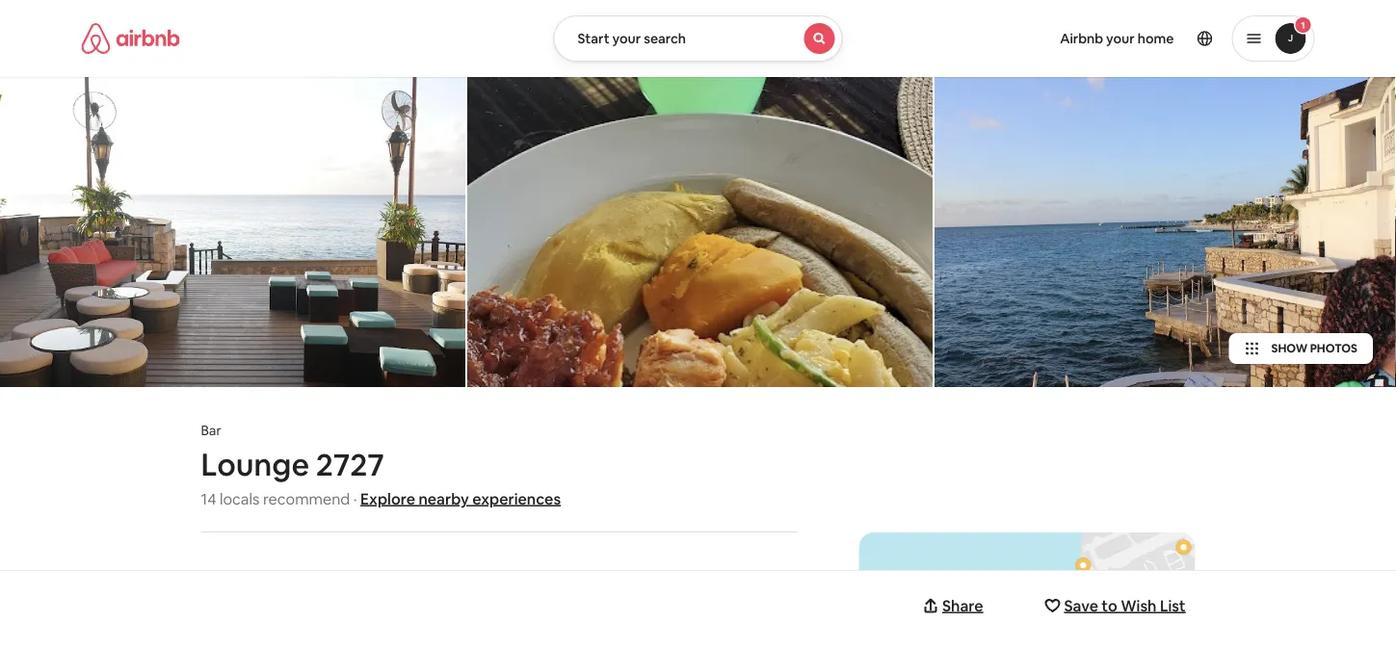 Task type: locate. For each thing, give the bounding box(es) containing it.
your left home
[[1107, 30, 1135, 47]]

profile element
[[866, 0, 1315, 77]]

1 horizontal spatial locals
[[345, 569, 428, 609]]

locals inside bar lounge 2727 14 locals recommend · explore nearby experiences
[[220, 489, 260, 509]]

1
[[1302, 19, 1306, 31]]

Start your search search field
[[554, 15, 843, 62]]

0 horizontal spatial locals
[[220, 489, 260, 509]]

your right start
[[613, 30, 641, 47]]

recommend
[[263, 489, 350, 509]]

1 horizontal spatial your
[[1107, 30, 1135, 47]]

2727
[[316, 444, 384, 485]]

0 vertical spatial locals
[[220, 489, 260, 509]]

share
[[943, 596, 984, 616]]

1 vertical spatial locals
[[345, 569, 428, 609]]

1 button
[[1232, 15, 1315, 62]]

your inside airbnb your home link
[[1107, 30, 1135, 47]]

start your search
[[578, 30, 686, 47]]

tips from locals
[[201, 569, 428, 609]]

start
[[578, 30, 610, 47]]

1 your from the left
[[613, 30, 641, 47]]

show photos button
[[1230, 334, 1374, 364]]

locals right from at the bottom of the page
[[345, 569, 428, 609]]

your for airbnb
[[1107, 30, 1135, 47]]

0 horizontal spatial your
[[613, 30, 641, 47]]

photo of lounge 2727 image
[[0, 77, 466, 387], [0, 77, 466, 387]]

your
[[613, 30, 641, 47], [1107, 30, 1135, 47]]

tips
[[201, 569, 261, 609]]

from
[[268, 569, 339, 609]]

locals
[[220, 489, 260, 509], [345, 569, 428, 609]]

home
[[1138, 30, 1175, 47]]

share button
[[919, 587, 993, 626]]

save to wish list
[[1064, 596, 1186, 616]]

save
[[1064, 596, 1099, 616]]

·
[[354, 489, 357, 509]]

2 your from the left
[[1107, 30, 1135, 47]]

save to wish list button
[[1041, 587, 1196, 626]]

locals right 14
[[220, 489, 260, 509]]

your inside start your search button
[[613, 30, 641, 47]]

start your search button
[[554, 15, 843, 62]]



Task type: vqa. For each thing, say whether or not it's contained in the screenshot.
500
no



Task type: describe. For each thing, give the bounding box(es) containing it.
14
[[201, 489, 216, 509]]

lounge
[[201, 444, 309, 485]]

wish
[[1121, 596, 1157, 616]]

map region
[[705, 528, 1198, 648]]

list
[[1160, 596, 1186, 616]]

explore nearby experiences button
[[361, 489, 561, 509]]

airbnb your home link
[[1049, 18, 1186, 59]]

experiences
[[472, 489, 561, 509]]

photos
[[1311, 341, 1358, 356]]

show photos
[[1272, 341, 1358, 356]]

airbnb your home
[[1060, 30, 1175, 47]]

to
[[1102, 596, 1118, 616]]

search
[[644, 30, 686, 47]]

bar
[[201, 422, 221, 440]]

explore
[[361, 489, 415, 509]]

bar lounge 2727 14 locals recommend · explore nearby experiences
[[201, 422, 561, 509]]

your for start
[[613, 30, 641, 47]]

nearby
[[419, 489, 469, 509]]

airbnb
[[1060, 30, 1104, 47]]

show
[[1272, 341, 1308, 356]]



